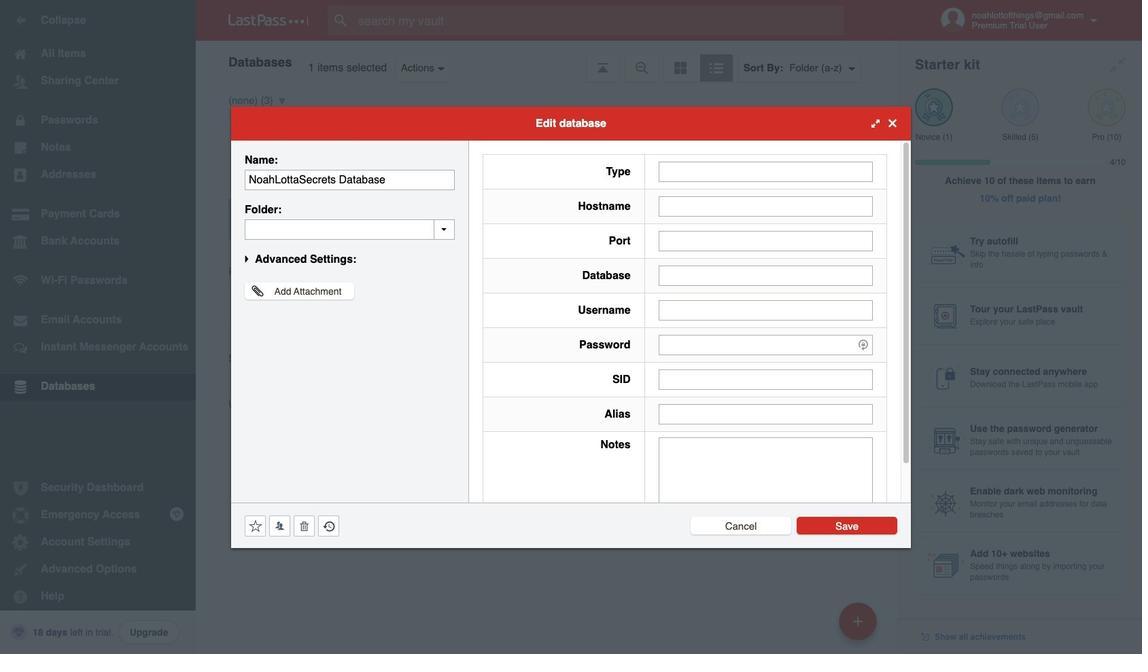 Task type: vqa. For each thing, say whether or not it's contained in the screenshot.
VAULT OPTIONS navigation
yes



Task type: describe. For each thing, give the bounding box(es) containing it.
lastpass image
[[228, 14, 309, 27]]

vault options navigation
[[196, 41, 899, 82]]

new item image
[[853, 617, 863, 627]]

Search search field
[[328, 5, 871, 35]]

new item navigation
[[834, 599, 885, 655]]



Task type: locate. For each thing, give the bounding box(es) containing it.
None password field
[[659, 335, 873, 355]]

None text field
[[245, 170, 455, 190], [659, 196, 873, 217], [659, 300, 873, 321], [245, 170, 455, 190], [659, 196, 873, 217], [659, 300, 873, 321]]

search my vault text field
[[328, 5, 871, 35]]

main navigation navigation
[[0, 0, 196, 655]]

dialog
[[231, 106, 911, 548]]

None text field
[[659, 161, 873, 182], [245, 219, 455, 240], [659, 231, 873, 251], [659, 266, 873, 286], [659, 370, 873, 390], [659, 404, 873, 425], [659, 438, 873, 522], [659, 161, 873, 182], [245, 219, 455, 240], [659, 231, 873, 251], [659, 266, 873, 286], [659, 370, 873, 390], [659, 404, 873, 425], [659, 438, 873, 522]]



